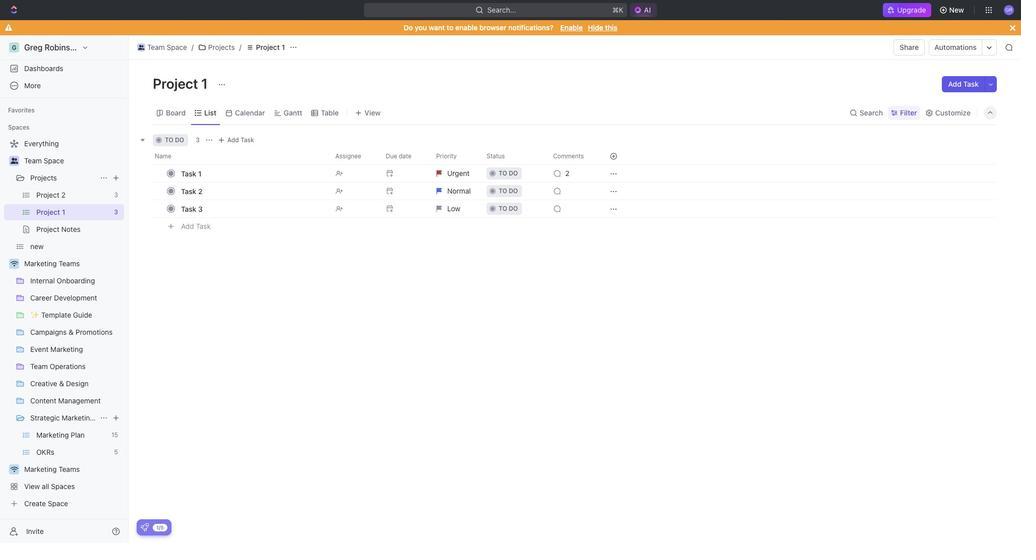 Task type: locate. For each thing, give the bounding box(es) containing it.
to do button
[[481, 165, 548, 183], [481, 182, 548, 200], [481, 200, 548, 218]]

marketing up okrs
[[36, 431, 69, 440]]

add up the customize
[[949, 80, 962, 88]]

view left the all
[[24, 482, 40, 491]]

& for campaigns
[[69, 328, 74, 337]]

1 vertical spatial team space
[[24, 156, 64, 165]]

internal onboarding
[[30, 277, 95, 285]]

project notes
[[36, 225, 81, 234]]

1 horizontal spatial team space
[[147, 43, 187, 51]]

marketing teams for wifi icon
[[24, 465, 80, 474]]

spaces
[[8, 124, 29, 131], [51, 482, 75, 491]]

gantt
[[284, 108, 302, 117]]

plan
[[96, 414, 110, 422], [71, 431, 85, 440]]

/
[[192, 43, 194, 51], [240, 43, 242, 51]]

& inside campaigns & promotions link
[[69, 328, 74, 337]]

0 horizontal spatial project 1 link
[[36, 204, 110, 221]]

1 horizontal spatial &
[[69, 328, 74, 337]]

1 vertical spatial plan
[[71, 431, 85, 440]]

1 horizontal spatial team space link
[[135, 41, 190, 53]]

to
[[447, 23, 454, 32], [165, 136, 173, 144], [499, 170, 508, 177], [499, 187, 508, 195], [499, 205, 508, 212]]

1 horizontal spatial view
[[365, 108, 381, 117]]

0 horizontal spatial /
[[192, 43, 194, 51]]

priority button
[[430, 148, 481, 165]]

0 vertical spatial projects link
[[196, 41, 238, 53]]

view for view
[[365, 108, 381, 117]]

team right workspace
[[147, 43, 165, 51]]

2 vertical spatial add task button
[[177, 221, 215, 233]]

1 vertical spatial team space link
[[24, 153, 122, 169]]

to do button for normal
[[481, 182, 548, 200]]

1 horizontal spatial 2
[[198, 187, 203, 196]]

do for low
[[509, 205, 518, 212]]

2 ‎task from the top
[[181, 187, 196, 196]]

user group image inside team space link
[[138, 45, 144, 50]]

do for urgent
[[509, 170, 518, 177]]

assignee
[[336, 152, 362, 160]]

add task button up the customize
[[943, 76, 986, 92]]

0 horizontal spatial projects link
[[30, 170, 96, 186]]

0 vertical spatial view
[[365, 108, 381, 117]]

1 vertical spatial add task button
[[215, 134, 258, 146]]

wifi image
[[10, 261, 18, 267]]

0 vertical spatial project 1
[[256, 43, 285, 51]]

0 horizontal spatial &
[[59, 379, 64, 388]]

1 vertical spatial add
[[228, 136, 239, 144]]

15
[[112, 431, 118, 439]]

create
[[24, 500, 46, 508]]

add
[[949, 80, 962, 88], [228, 136, 239, 144], [181, 222, 194, 230]]

teams down okrs link
[[59, 465, 80, 474]]

strategic marketing plan
[[30, 414, 110, 422]]

name button
[[153, 148, 330, 165]]

event marketing link
[[30, 342, 122, 358]]

1 vertical spatial teams
[[59, 465, 80, 474]]

0 vertical spatial user group image
[[138, 45, 144, 50]]

do for normal
[[509, 187, 518, 195]]

2 vertical spatial add task
[[181, 222, 211, 230]]

2 inside project 2 "link"
[[61, 191, 66, 199]]

2 for ‎task 2
[[198, 187, 203, 196]]

2 down comments
[[566, 169, 570, 178]]

to do button for low
[[481, 200, 548, 218]]

content
[[30, 397, 56, 405]]

0 horizontal spatial 2
[[61, 191, 66, 199]]

0 vertical spatial ‎task
[[181, 169, 196, 178]]

& down the ✨ template guide link
[[69, 328, 74, 337]]

this
[[606, 23, 618, 32]]

tree
[[4, 136, 124, 512]]

1 horizontal spatial add task
[[228, 136, 254, 144]]

ai button
[[631, 3, 657, 17]]

greg
[[24, 43, 43, 52]]

view for view all spaces
[[24, 482, 40, 491]]

spaces down favorites button at the left top of page
[[8, 124, 29, 131]]

assignee button
[[330, 148, 380, 165]]

to do for normal
[[499, 187, 518, 195]]

onboarding checklist button element
[[141, 524, 149, 532]]

0 horizontal spatial project 1
[[36, 208, 65, 216]]

0 vertical spatial plan
[[96, 414, 110, 422]]

2 vertical spatial project 1
[[36, 208, 65, 216]]

team space link
[[135, 41, 190, 53], [24, 153, 122, 169]]

management
[[58, 397, 101, 405]]

to do
[[165, 136, 184, 144], [499, 170, 518, 177], [499, 187, 518, 195], [499, 205, 518, 212]]

0 horizontal spatial team space
[[24, 156, 64, 165]]

1 inside sidebar navigation
[[62, 208, 65, 216]]

teams for wifi image
[[59, 259, 80, 268]]

new
[[950, 6, 965, 14]]

0 horizontal spatial view
[[24, 482, 40, 491]]

creative
[[30, 379, 57, 388]]

3
[[196, 136, 200, 144], [114, 191, 118, 199], [198, 205, 203, 213], [114, 208, 118, 216]]

⌘k
[[613, 6, 624, 14]]

marketing down content management link
[[62, 414, 94, 422]]

team down everything
[[24, 156, 42, 165]]

to do for low
[[499, 205, 518, 212]]

create space link
[[4, 496, 122, 512]]

team for the bottommost team space link
[[24, 156, 42, 165]]

2 inside ‎task 2 'link'
[[198, 187, 203, 196]]

1 vertical spatial space
[[44, 156, 64, 165]]

sidebar navigation
[[0, 35, 131, 543]]

marketing plan link
[[36, 427, 107, 444]]

marketing plan
[[36, 431, 85, 440]]

3 to do button from the top
[[481, 200, 548, 218]]

0 vertical spatial team space
[[147, 43, 187, 51]]

calendar link
[[233, 106, 265, 120]]

filter
[[901, 108, 918, 117]]

marketing up internal
[[24, 259, 57, 268]]

‎task 2
[[181, 187, 203, 196]]

0 vertical spatial add task button
[[943, 76, 986, 92]]

do
[[404, 23, 413, 32]]

marketing
[[24, 259, 57, 268], [50, 345, 83, 354], [62, 414, 94, 422], [36, 431, 69, 440], [24, 465, 57, 474]]

0 horizontal spatial spaces
[[8, 124, 29, 131]]

2 horizontal spatial add task
[[949, 80, 979, 88]]

2 vertical spatial team
[[30, 362, 48, 371]]

create space
[[24, 500, 68, 508]]

2 inside dropdown button
[[566, 169, 570, 178]]

1 marketing teams from the top
[[24, 259, 80, 268]]

1 vertical spatial marketing teams link
[[24, 462, 122, 478]]

project 1 link
[[244, 41, 288, 53], [36, 204, 110, 221]]

1 vertical spatial team
[[24, 156, 42, 165]]

team down the event at left
[[30, 362, 48, 371]]

2 marketing teams from the top
[[24, 465, 80, 474]]

task
[[964, 80, 979, 88], [241, 136, 254, 144], [181, 205, 196, 213], [196, 222, 211, 230]]

0 vertical spatial &
[[69, 328, 74, 337]]

✨
[[30, 311, 39, 319]]

1
[[282, 43, 285, 51], [201, 75, 208, 92], [198, 169, 202, 178], [62, 208, 65, 216]]

0 horizontal spatial projects
[[30, 174, 57, 182]]

2 vertical spatial add
[[181, 222, 194, 230]]

okrs
[[36, 448, 54, 457]]

event marketing
[[30, 345, 83, 354]]

1 vertical spatial spaces
[[51, 482, 75, 491]]

board link
[[164, 106, 186, 120]]

0 vertical spatial add task
[[949, 80, 979, 88]]

2 horizontal spatial project 1
[[256, 43, 285, 51]]

1 vertical spatial marketing teams
[[24, 465, 80, 474]]

everything
[[24, 139, 59, 148]]

1/5
[[156, 525, 164, 531]]

add task down task 3
[[181, 222, 211, 230]]

tree containing everything
[[4, 136, 124, 512]]

project 1 inside sidebar navigation
[[36, 208, 65, 216]]

teams down "new" link in the left top of the page
[[59, 259, 80, 268]]

marketing teams link up onboarding
[[24, 256, 122, 272]]

& left design at the left bottom of the page
[[59, 379, 64, 388]]

projects link
[[196, 41, 238, 53], [30, 170, 96, 186]]

view
[[365, 108, 381, 117], [24, 482, 40, 491]]

marketing up operations
[[50, 345, 83, 354]]

0 vertical spatial marketing teams link
[[24, 256, 122, 272]]

guide
[[73, 311, 92, 319]]

development
[[54, 294, 97, 302]]

spaces up create space link
[[51, 482, 75, 491]]

1 horizontal spatial project 1 link
[[244, 41, 288, 53]]

normal
[[448, 187, 471, 195]]

0 horizontal spatial add task
[[181, 222, 211, 230]]

do
[[175, 136, 184, 144], [509, 170, 518, 177], [509, 187, 518, 195], [509, 205, 518, 212]]

task down task 3
[[196, 222, 211, 230]]

team for team operations link
[[30, 362, 48, 371]]

career
[[30, 294, 52, 302]]

onboarding checklist button image
[[141, 524, 149, 532]]

view button
[[352, 101, 385, 125]]

career development
[[30, 294, 97, 302]]

add task up the customize
[[949, 80, 979, 88]]

add down task 3
[[181, 222, 194, 230]]

1 horizontal spatial project 1
[[153, 75, 211, 92]]

view right table
[[365, 108, 381, 117]]

0 horizontal spatial team space link
[[24, 153, 122, 169]]

team space
[[147, 43, 187, 51], [24, 156, 64, 165]]

0 vertical spatial add
[[949, 80, 962, 88]]

marketing inside 'link'
[[62, 414, 94, 422]]

marketing teams up the view all spaces
[[24, 465, 80, 474]]

add up name dropdown button
[[228, 136, 239, 144]]

want
[[429, 23, 445, 32]]

0 vertical spatial teams
[[59, 259, 80, 268]]

to do for urgent
[[499, 170, 518, 177]]

1 horizontal spatial spaces
[[51, 482, 75, 491]]

1 / from the left
[[192, 43, 194, 51]]

gr
[[1006, 7, 1013, 13]]

view all spaces link
[[4, 479, 122, 495]]

teams
[[59, 259, 80, 268], [59, 465, 80, 474]]

task up name dropdown button
[[241, 136, 254, 144]]

filter button
[[889, 106, 921, 120]]

add task button up name dropdown button
[[215, 134, 258, 146]]

1 vertical spatial user group image
[[10, 158, 18, 164]]

team space inside sidebar navigation
[[24, 156, 64, 165]]

2 up project notes
[[61, 191, 66, 199]]

1 horizontal spatial plan
[[96, 414, 110, 422]]

1 vertical spatial projects
[[30, 174, 57, 182]]

‎task inside 'link'
[[181, 187, 196, 196]]

2 teams from the top
[[59, 465, 80, 474]]

task down ‎task 2
[[181, 205, 196, 213]]

add task button down task 3
[[177, 221, 215, 233]]

1 to do button from the top
[[481, 165, 548, 183]]

1 horizontal spatial user group image
[[138, 45, 144, 50]]

0 vertical spatial team
[[147, 43, 165, 51]]

1 horizontal spatial /
[[240, 43, 242, 51]]

2 for project 2
[[61, 191, 66, 199]]

content management link
[[30, 393, 122, 409]]

0 horizontal spatial add
[[181, 222, 194, 230]]

2 marketing teams link from the top
[[24, 462, 122, 478]]

view inside button
[[365, 108, 381, 117]]

1 vertical spatial add task
[[228, 136, 254, 144]]

gr button
[[1002, 2, 1018, 18]]

0 vertical spatial spaces
[[8, 124, 29, 131]]

1 ‎task from the top
[[181, 169, 196, 178]]

‎task down ‎task 1
[[181, 187, 196, 196]]

1 horizontal spatial projects link
[[196, 41, 238, 53]]

2 up task 3
[[198, 187, 203, 196]]

1 marketing teams link from the top
[[24, 256, 122, 272]]

✨ template guide link
[[30, 307, 122, 323]]

2 to do button from the top
[[481, 182, 548, 200]]

to do button for urgent
[[481, 165, 548, 183]]

1 vertical spatial &
[[59, 379, 64, 388]]

0 vertical spatial marketing teams
[[24, 259, 80, 268]]

list
[[204, 108, 217, 117]]

view inside sidebar navigation
[[24, 482, 40, 491]]

marketing teams up internal
[[24, 259, 80, 268]]

plan up okrs link
[[71, 431, 85, 440]]

1 teams from the top
[[59, 259, 80, 268]]

add task for top add task button
[[949, 80, 979, 88]]

& inside 'creative & design' link
[[59, 379, 64, 388]]

name
[[155, 152, 171, 160]]

add task for the bottom add task button
[[181, 222, 211, 230]]

urgent
[[448, 169, 470, 178]]

1 vertical spatial view
[[24, 482, 40, 491]]

search
[[860, 108, 884, 117]]

project 1
[[256, 43, 285, 51], [153, 75, 211, 92], [36, 208, 65, 216]]

task up the customize
[[964, 80, 979, 88]]

automations
[[935, 43, 977, 51]]

1 horizontal spatial add
[[228, 136, 239, 144]]

event
[[30, 345, 49, 354]]

status
[[487, 152, 505, 160]]

priority
[[437, 152, 457, 160]]

task 3
[[181, 205, 203, 213]]

1 horizontal spatial projects
[[208, 43, 235, 51]]

2 horizontal spatial 2
[[566, 169, 570, 178]]

add task up name dropdown button
[[228, 136, 254, 144]]

plan down management
[[96, 414, 110, 422]]

user group image
[[138, 45, 144, 50], [10, 158, 18, 164]]

internal
[[30, 277, 55, 285]]

you
[[415, 23, 427, 32]]

greg robinson's workspace
[[24, 43, 130, 52]]

1 vertical spatial ‎task
[[181, 187, 196, 196]]

team
[[147, 43, 165, 51], [24, 156, 42, 165], [30, 362, 48, 371]]

3 down ‎task 2
[[198, 205, 203, 213]]

marketing teams link down okrs link
[[24, 462, 122, 478]]

‎task up ‎task 2
[[181, 169, 196, 178]]



Task type: vqa. For each thing, say whether or not it's contained in the screenshot.
bottommost Marketing Teams
yes



Task type: describe. For each thing, give the bounding box(es) containing it.
0 vertical spatial space
[[167, 43, 187, 51]]

campaigns & promotions
[[30, 328, 113, 337]]

comments button
[[548, 148, 598, 165]]

marketing teams link for wifi icon
[[24, 462, 122, 478]]

internal onboarding link
[[30, 273, 122, 289]]

marketing teams link for wifi image
[[24, 256, 122, 272]]

project 2
[[36, 191, 66, 199]]

notes
[[61, 225, 81, 234]]

2 / from the left
[[240, 43, 242, 51]]

0 horizontal spatial user group image
[[10, 158, 18, 164]]

view all spaces
[[24, 482, 75, 491]]

3 up project notes link
[[114, 208, 118, 216]]

all
[[42, 482, 49, 491]]

share button
[[894, 39, 926, 56]]

normal button
[[430, 182, 481, 200]]

okrs link
[[36, 445, 110, 461]]

automations button
[[930, 40, 983, 55]]

customize button
[[923, 106, 974, 120]]

2 vertical spatial space
[[48, 500, 68, 508]]

projects inside sidebar navigation
[[30, 174, 57, 182]]

‎task for ‎task 1
[[181, 169, 196, 178]]

to for normal
[[499, 187, 508, 195]]

notifications?
[[509, 23, 554, 32]]

task 3 link
[[179, 202, 328, 216]]

2 horizontal spatial add
[[949, 80, 962, 88]]

board
[[166, 108, 186, 117]]

due date button
[[380, 148, 430, 165]]

view button
[[352, 106, 385, 120]]

ai
[[645, 6, 651, 14]]

1 vertical spatial project 1 link
[[36, 204, 110, 221]]

1 vertical spatial project 1
[[153, 75, 211, 92]]

urgent button
[[430, 165, 481, 183]]

‎task 1
[[181, 169, 202, 178]]

status button
[[481, 148, 548, 165]]

onboarding
[[57, 277, 95, 285]]

3 up ‎task 1
[[196, 136, 200, 144]]

career development link
[[30, 290, 122, 306]]

to for urgent
[[499, 170, 508, 177]]

workspace
[[88, 43, 130, 52]]

new
[[30, 242, 44, 251]]

calendar
[[235, 108, 265, 117]]

due
[[386, 152, 397, 160]]

share
[[900, 43, 920, 51]]

dashboards link
[[4, 61, 124, 77]]

‎task 2 link
[[179, 184, 328, 199]]

campaigns & promotions link
[[30, 324, 122, 341]]

tree inside sidebar navigation
[[4, 136, 124, 512]]

customize
[[936, 108, 971, 117]]

new link
[[30, 239, 122, 255]]

more
[[24, 81, 41, 90]]

5
[[114, 449, 118, 456]]

design
[[66, 379, 89, 388]]

content management
[[30, 397, 101, 405]]

‎task for ‎task 2
[[181, 187, 196, 196]]

new button
[[936, 2, 971, 18]]

greg robinson's workspace, , element
[[9, 42, 19, 52]]

wifi image
[[10, 467, 18, 473]]

0 vertical spatial projects
[[208, 43, 235, 51]]

marketing down okrs
[[24, 465, 57, 474]]

0 vertical spatial project 1 link
[[244, 41, 288, 53]]

g
[[12, 44, 16, 51]]

plan inside 'link'
[[96, 414, 110, 422]]

marketing teams for wifi image
[[24, 259, 80, 268]]

2 button
[[548, 165, 598, 183]]

table
[[321, 108, 339, 117]]

upgrade link
[[884, 3, 932, 17]]

low
[[448, 204, 461, 213]]

1 vertical spatial projects link
[[30, 170, 96, 186]]

dashboards
[[24, 64, 63, 73]]

project inside "link"
[[36, 191, 59, 199]]

comments
[[554, 152, 584, 160]]

‎task 1 link
[[179, 166, 328, 181]]

0 horizontal spatial plan
[[71, 431, 85, 440]]

everything link
[[4, 136, 122, 152]]

more button
[[4, 78, 124, 94]]

teams for wifi icon
[[59, 465, 80, 474]]

list link
[[202, 106, 217, 120]]

team operations link
[[30, 359, 122, 375]]

creative & design link
[[30, 376, 122, 392]]

browser
[[480, 23, 507, 32]]

to for low
[[499, 205, 508, 212]]

& for creative
[[59, 379, 64, 388]]

search...
[[488, 6, 517, 14]]

invite
[[26, 527, 44, 536]]

hide
[[588, 23, 604, 32]]

project notes link
[[36, 222, 122, 238]]

enable
[[456, 23, 478, 32]]

3 right project 2 "link" on the top left of page
[[114, 191, 118, 199]]

project 2 link
[[36, 187, 110, 203]]

✨ template guide
[[30, 311, 92, 319]]

template
[[41, 311, 71, 319]]

0 vertical spatial team space link
[[135, 41, 190, 53]]

3 inside the task 3 link
[[198, 205, 203, 213]]

favorites button
[[4, 104, 39, 117]]

promotions
[[76, 328, 113, 337]]

gantt link
[[282, 106, 302, 120]]



